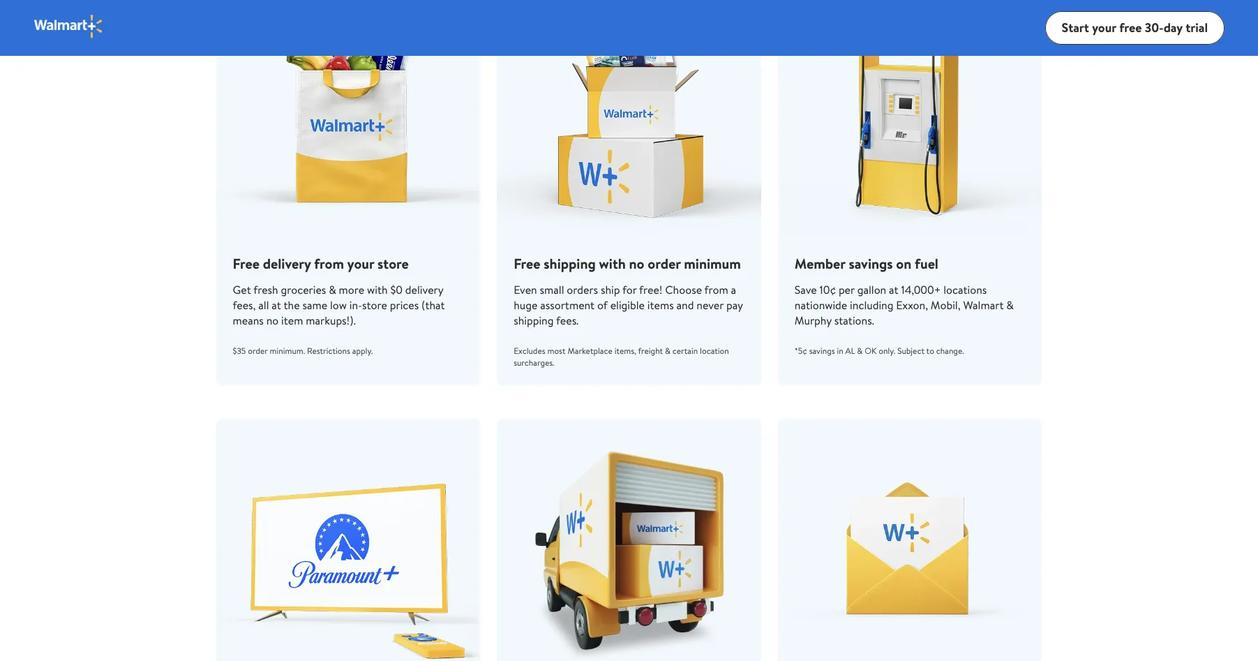 Task type: describe. For each thing, give the bounding box(es) containing it.
means
[[233, 313, 264, 328]]

0 vertical spatial order
[[648, 254, 681, 273]]

small
[[540, 282, 564, 297]]

minimum
[[684, 254, 741, 273]]

1 horizontal spatial with
[[599, 254, 626, 273]]

pay
[[727, 297, 743, 313]]

items,
[[615, 345, 637, 357]]

certain
[[673, 345, 698, 357]]

fuel
[[915, 254, 939, 273]]

in
[[837, 345, 844, 357]]

stations.
[[835, 313, 875, 328]]

nationwide
[[795, 297, 848, 313]]

murphy
[[795, 313, 832, 328]]

free delivery from your store
[[233, 254, 409, 273]]

change.
[[937, 345, 965, 357]]

item
[[281, 313, 303, 328]]

per
[[839, 282, 855, 297]]

free for free delivery from your store
[[233, 254, 260, 273]]

in-
[[350, 297, 362, 313]]

0 vertical spatial no
[[629, 254, 645, 273]]

& right al
[[858, 345, 863, 357]]

0 vertical spatial shipping
[[544, 254, 596, 273]]

for
[[623, 282, 637, 297]]

fees,
[[233, 297, 256, 313]]

free shipping with no order minimum
[[514, 254, 741, 273]]

including
[[850, 297, 894, 313]]

& inside save 10¢ per gallon at 14,000+ locations nationwide including exxon, mobil, walmart & murphy stations.
[[1007, 297, 1014, 313]]

$35
[[233, 345, 246, 357]]

eligible
[[611, 297, 645, 313]]

never
[[697, 297, 724, 313]]

free
[[1120, 19, 1143, 36]]

groceries
[[281, 282, 326, 297]]

the
[[284, 297, 300, 313]]

gallon
[[858, 282, 887, 297]]

& inside get fresh groceries & more with $0 delivery fees, all at the same low in-store prices (that means no item markups!).
[[329, 282, 336, 297]]

*5¢
[[795, 345, 808, 357]]

0 vertical spatial from
[[314, 254, 344, 273]]

and
[[677, 297, 694, 313]]

minimum.
[[270, 345, 305, 357]]

items
[[648, 297, 674, 313]]

orders
[[567, 282, 598, 297]]

savings for in
[[810, 345, 835, 357]]

only.
[[879, 345, 896, 357]]

shipping inside "even small orders ship for free! choose from a huge assortment of eligible items and never pay shipping fees."
[[514, 313, 554, 328]]

even
[[514, 282, 537, 297]]

start your free 30-day trial button
[[1046, 11, 1225, 45]]

member savings on fuel
[[795, 254, 939, 273]]

no inside get fresh groceries & more with $0 delivery fees, all at the same low in-store prices (that means no item markups!).
[[266, 313, 279, 328]]

0 horizontal spatial your
[[348, 254, 374, 273]]

10¢
[[820, 282, 836, 297]]

0 vertical spatial store
[[378, 254, 409, 273]]

exxon,
[[897, 297, 929, 313]]

0 horizontal spatial delivery
[[263, 254, 311, 273]]

ok
[[865, 345, 877, 357]]



Task type: locate. For each thing, give the bounding box(es) containing it.
(that
[[422, 297, 445, 313]]

prices
[[390, 297, 419, 313]]

delivery inside get fresh groceries & more with $0 delivery fees, all at the same low in-store prices (that means no item markups!).
[[406, 282, 444, 297]]

locations
[[944, 282, 987, 297]]

1 vertical spatial savings
[[810, 345, 835, 357]]

with
[[599, 254, 626, 273], [367, 282, 388, 297]]

assortment
[[541, 297, 595, 313]]

at
[[890, 282, 899, 297], [272, 297, 281, 313]]

1 horizontal spatial order
[[648, 254, 681, 273]]

0 horizontal spatial free
[[233, 254, 260, 273]]

1 vertical spatial your
[[348, 254, 374, 273]]

store
[[378, 254, 409, 273], [362, 297, 387, 313]]

get
[[233, 282, 251, 297]]

get fresh groceries & more with $0 delivery fees, all at the same low in-store prices (that means no item markups!).
[[233, 282, 445, 328]]

no
[[629, 254, 645, 273], [266, 313, 279, 328]]

your
[[1093, 19, 1117, 36], [348, 254, 374, 273]]

even small orders ship for free! choose from a huge assortment of eligible items and never pay shipping fees.
[[514, 282, 743, 328]]

save
[[795, 282, 817, 297]]

delivery up groceries at the top of page
[[263, 254, 311, 273]]

order right $35
[[248, 345, 268, 357]]

$35 order minimum. restrictions apply.
[[233, 345, 373, 357]]

0 horizontal spatial at
[[272, 297, 281, 313]]

shipping
[[544, 254, 596, 273], [514, 313, 554, 328]]

1 free from the left
[[233, 254, 260, 273]]

your inside button
[[1093, 19, 1117, 36]]

0 vertical spatial savings
[[849, 254, 893, 273]]

0 horizontal spatial order
[[248, 345, 268, 357]]

a
[[731, 282, 737, 297]]

1 horizontal spatial your
[[1093, 19, 1117, 36]]

delivery right $0
[[406, 282, 444, 297]]

$0
[[391, 282, 403, 297]]

free up even in the left top of the page
[[514, 254, 541, 273]]

start
[[1062, 19, 1090, 36]]

no up for
[[629, 254, 645, 273]]

with up ship
[[599, 254, 626, 273]]

& right the walmart
[[1007, 297, 1014, 313]]

1 vertical spatial delivery
[[406, 282, 444, 297]]

& right the freight
[[665, 345, 671, 357]]

with inside get fresh groceries & more with $0 delivery fees, all at the same low in-store prices (that means no item markups!).
[[367, 282, 388, 297]]

*5¢ savings in al & ok only. subject to change.
[[795, 345, 965, 357]]

all
[[259, 297, 269, 313]]

same
[[303, 297, 328, 313]]

1 vertical spatial store
[[362, 297, 387, 313]]

fees.
[[557, 313, 579, 328]]

fresh
[[254, 282, 278, 297]]

1 horizontal spatial savings
[[849, 254, 893, 273]]

0 vertical spatial your
[[1093, 19, 1117, 36]]

0 horizontal spatial savings
[[810, 345, 835, 357]]

1 vertical spatial shipping
[[514, 313, 554, 328]]

savings for on
[[849, 254, 893, 273]]

walmart plus image
[[34, 14, 104, 39]]

shipping up "orders"
[[544, 254, 596, 273]]

restrictions
[[307, 345, 350, 357]]

0 vertical spatial with
[[599, 254, 626, 273]]

& inside 'excludes most marketplace items, freight & certain location surcharges.'
[[665, 345, 671, 357]]

& left more
[[329, 282, 336, 297]]

1 horizontal spatial at
[[890, 282, 899, 297]]

most
[[548, 345, 566, 357]]

excludes most marketplace items, freight & certain location surcharges.
[[514, 345, 729, 369]]

ship
[[601, 282, 620, 297]]

day
[[1164, 19, 1183, 36]]

excludes
[[514, 345, 546, 357]]

no left item
[[266, 313, 279, 328]]

1 vertical spatial from
[[705, 282, 729, 297]]

&
[[329, 282, 336, 297], [1007, 297, 1014, 313], [665, 345, 671, 357], [858, 345, 863, 357]]

shipping up excludes
[[514, 313, 554, 328]]

savings
[[849, 254, 893, 273], [810, 345, 835, 357]]

low
[[330, 297, 347, 313]]

1 vertical spatial order
[[248, 345, 268, 357]]

from up more
[[314, 254, 344, 273]]

30-
[[1146, 19, 1164, 36]]

your left the free
[[1093, 19, 1117, 36]]

0 horizontal spatial no
[[266, 313, 279, 328]]

more
[[339, 282, 365, 297]]

1 vertical spatial with
[[367, 282, 388, 297]]

0 vertical spatial delivery
[[263, 254, 311, 273]]

walmart
[[964, 297, 1004, 313]]

free for free shipping with no order minimum
[[514, 254, 541, 273]]

1 vertical spatial no
[[266, 313, 279, 328]]

store left $0
[[362, 297, 387, 313]]

choose
[[666, 282, 702, 297]]

free!
[[640, 282, 663, 297]]

1 horizontal spatial no
[[629, 254, 645, 273]]

at inside get fresh groceries & more with $0 delivery fees, all at the same low in-store prices (that means no item markups!).
[[272, 297, 281, 313]]

with left $0
[[367, 282, 388, 297]]

huge
[[514, 297, 538, 313]]

trial
[[1186, 19, 1209, 36]]

1 horizontal spatial free
[[514, 254, 541, 273]]

at right "gallon"
[[890, 282, 899, 297]]

0 horizontal spatial with
[[367, 282, 388, 297]]

freight
[[639, 345, 663, 357]]

at right all at the top left of page
[[272, 297, 281, 313]]

store inside get fresh groceries & more with $0 delivery fees, all at the same low in-store prices (that means no item markups!).
[[362, 297, 387, 313]]

mobil,
[[931, 297, 961, 313]]

delivery
[[263, 254, 311, 273], [406, 282, 444, 297]]

to
[[927, 345, 935, 357]]

from left a
[[705, 282, 729, 297]]

free up get
[[233, 254, 260, 273]]

14,000+
[[902, 282, 941, 297]]

al
[[846, 345, 856, 357]]

apply.
[[352, 345, 373, 357]]

member
[[795, 254, 846, 273]]

of
[[598, 297, 608, 313]]

1 horizontal spatial delivery
[[406, 282, 444, 297]]

free
[[233, 254, 260, 273], [514, 254, 541, 273]]

savings up "gallon"
[[849, 254, 893, 273]]

savings left in
[[810, 345, 835, 357]]

start your free 30-day trial
[[1062, 19, 1209, 36]]

at inside save 10¢ per gallon at 14,000+ locations nationwide including exxon, mobil, walmart & murphy stations.
[[890, 282, 899, 297]]

on
[[897, 254, 912, 273]]

surcharges.
[[514, 357, 555, 369]]

save 10¢ per gallon at 14,000+ locations nationwide including exxon, mobil, walmart & murphy stations.
[[795, 282, 1014, 328]]

markups!).
[[306, 313, 356, 328]]

1 horizontal spatial from
[[705, 282, 729, 297]]

0 horizontal spatial from
[[314, 254, 344, 273]]

order up free!
[[648, 254, 681, 273]]

marketplace
[[568, 345, 613, 357]]

from
[[314, 254, 344, 273], [705, 282, 729, 297]]

location
[[700, 345, 729, 357]]

2 free from the left
[[514, 254, 541, 273]]

subject
[[898, 345, 925, 357]]

your up more
[[348, 254, 374, 273]]

order
[[648, 254, 681, 273], [248, 345, 268, 357]]

from inside "even small orders ship for free! choose from a huge assortment of eligible items and never pay shipping fees."
[[705, 282, 729, 297]]

store up $0
[[378, 254, 409, 273]]



Task type: vqa. For each thing, say whether or not it's contained in the screenshot.
00
no



